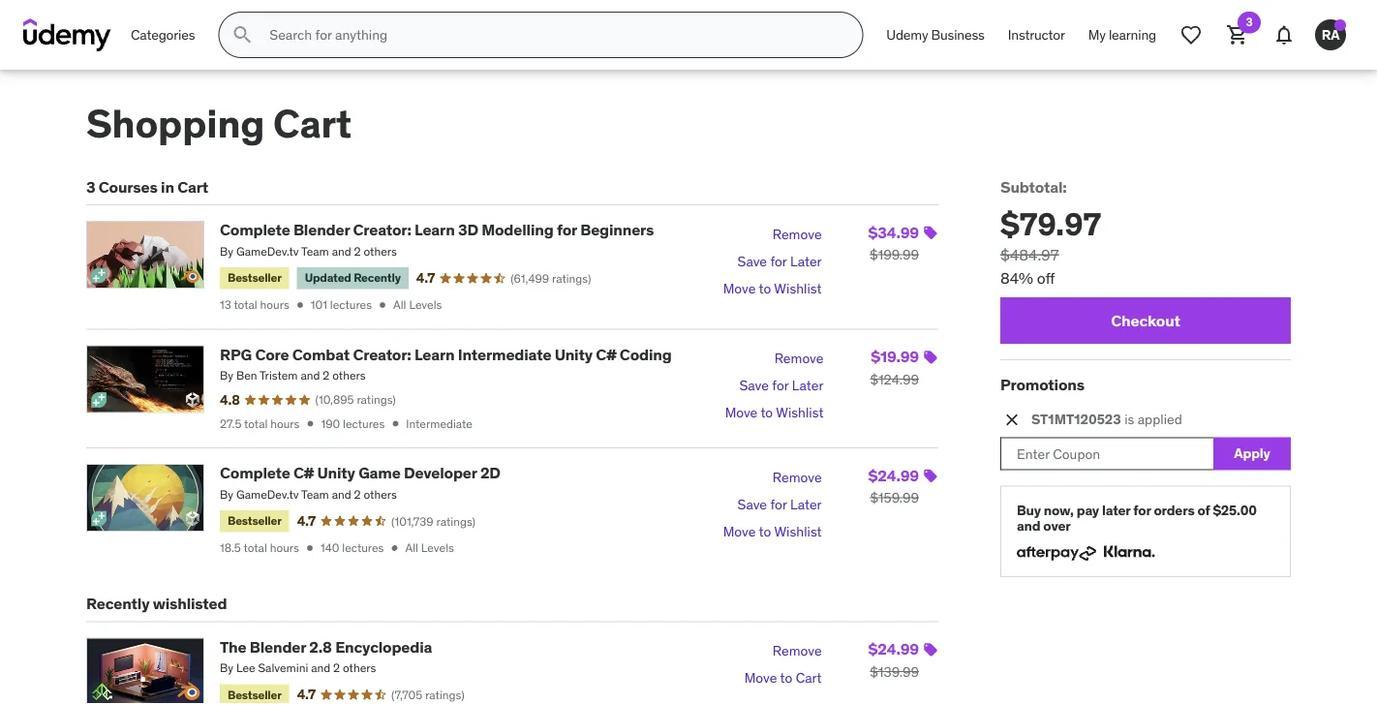 Task type: locate. For each thing, give the bounding box(es) containing it.
Enter Coupon text field
[[1000, 437, 1213, 470]]

1 horizontal spatial unity
[[555, 344, 593, 364]]

$24.99 for $24.99 $159.99
[[868, 465, 919, 485]]

coupon icon image right $19.99
[[923, 349, 938, 365]]

4.7 for unity
[[297, 512, 316, 529]]

(101,739
[[391, 513, 433, 529]]

you have alerts image
[[1334, 19, 1346, 31]]

1 gamedev.tv from the top
[[236, 244, 299, 259]]

unity
[[555, 344, 593, 364], [317, 463, 355, 483]]

2 coupon icon image from the top
[[923, 349, 938, 365]]

1 vertical spatial total
[[244, 416, 268, 431]]

wishlist image
[[1179, 23, 1203, 46]]

1 vertical spatial remove save for later move to wishlist
[[725, 350, 824, 421]]

xxsmall image left 190
[[304, 417, 317, 431]]

buy now, pay later for orders of $25.00 and over
[[1017, 501, 1257, 535]]

bestseller down lee
[[228, 687, 282, 702]]

gamedev.tv inside complete c# unity game developer 2d by gamedev.tv team and 2 others
[[236, 487, 299, 502]]

4 by from the top
[[220, 660, 233, 675]]

1 bestseller from the top
[[228, 270, 282, 285]]

0 vertical spatial later
[[790, 253, 822, 270]]

beginners
[[580, 220, 654, 240]]

hours left 140
[[270, 540, 299, 555]]

1 vertical spatial gamedev.tv
[[236, 487, 299, 502]]

4.7 up '18.5 total hours'
[[297, 512, 316, 529]]

wishlist for $24.99
[[774, 523, 822, 540]]

learn inside complete blender creator: learn 3d modelling for beginners by gamedev.tv team and 2 others
[[415, 220, 455, 240]]

recently left wishlisted at the bottom of the page
[[86, 594, 149, 614]]

xxsmall image for 101 lectures
[[376, 298, 389, 312]]

c#
[[596, 344, 616, 364], [293, 463, 314, 483]]

3 coupon icon image from the top
[[923, 468, 938, 484]]

1 vertical spatial team
[[301, 487, 329, 502]]

unity left coding
[[555, 344, 593, 364]]

intermediate
[[458, 344, 551, 364], [406, 416, 472, 431]]

(61,499 ratings)
[[510, 271, 591, 286]]

0 vertical spatial levels
[[409, 297, 442, 312]]

bestseller for the blender 2.8 encyclopedia
[[228, 687, 282, 702]]

gamedev.tv up '18.5 total hours'
[[236, 487, 299, 502]]

and down 2.8
[[311, 660, 330, 675]]

later left $159.99 at the bottom right of the page
[[790, 495, 822, 513]]

learn
[[415, 220, 455, 240], [414, 344, 455, 364]]

2 vertical spatial wishlist
[[774, 523, 822, 540]]

creator: inside rpg core combat creator: learn intermediate unity c# coding by ben tristem and 2 others
[[353, 344, 411, 364]]

2 horizontal spatial cart
[[796, 669, 822, 687]]

101 lectures
[[311, 297, 372, 312]]

2 down "combat" at the left of the page
[[323, 368, 330, 383]]

total right 18.5 at the left bottom
[[244, 540, 267, 555]]

xxsmall image
[[293, 298, 307, 312], [304, 417, 317, 431]]

1 vertical spatial xxsmall image
[[304, 417, 317, 431]]

3 by from the top
[[220, 487, 233, 502]]

buy
[[1017, 501, 1041, 518]]

0 vertical spatial save
[[738, 253, 767, 270]]

total right 13
[[234, 297, 257, 312]]

team down complete c# unity game developer 2d link
[[301, 487, 329, 502]]

0 horizontal spatial cart
[[177, 177, 208, 197]]

orders
[[1154, 501, 1195, 518]]

blender
[[293, 220, 350, 240], [250, 637, 306, 656]]

1 $24.99 from the top
[[868, 465, 919, 485]]

2 creator: from the top
[[353, 344, 411, 364]]

2 gamedev.tv from the top
[[236, 487, 299, 502]]

remove
[[773, 226, 822, 243], [774, 350, 824, 367], [773, 468, 822, 486], [773, 642, 822, 660]]

learn inside rpg core combat creator: learn intermediate unity c# coding by ben tristem and 2 others
[[414, 344, 455, 364]]

later left $124.99
[[792, 377, 824, 394]]

udemy business link
[[875, 12, 996, 58]]

lectures down "updated recently"
[[330, 297, 372, 312]]

small image
[[1002, 410, 1022, 429]]

bestseller up '18.5 total hours'
[[228, 513, 282, 528]]

1 vertical spatial c#
[[293, 463, 314, 483]]

0 vertical spatial move to wishlist button
[[723, 275, 822, 302]]

levels
[[409, 297, 442, 312], [421, 540, 454, 555]]

encyclopedia
[[335, 637, 432, 656]]

remove save for later move to wishlist for $24.99
[[723, 468, 822, 540]]

bestseller for complete c# unity game developer 2d
[[228, 513, 282, 528]]

ratings)
[[552, 271, 591, 286], [357, 392, 396, 407], [436, 513, 475, 529], [425, 687, 464, 702]]

to for move to wishlist 'button' associated with $24.99
[[759, 523, 771, 540]]

coding
[[620, 344, 672, 364]]

move for move to wishlist 'button' to the middle
[[725, 404, 758, 421]]

$139.99
[[870, 663, 919, 680]]

0 vertical spatial recently
[[354, 270, 401, 285]]

udemy image
[[23, 18, 111, 51]]

others inside complete c# unity game developer 2d by gamedev.tv team and 2 others
[[364, 487, 397, 502]]

1 vertical spatial creator:
[[353, 344, 411, 364]]

xxsmall image for 101 lectures
[[293, 298, 307, 312]]

4.7 down salvemini
[[297, 686, 316, 703]]

1 vertical spatial all
[[405, 540, 418, 555]]

2 vertical spatial total
[[244, 540, 267, 555]]

of
[[1197, 501, 1210, 518]]

0 vertical spatial total
[[234, 297, 257, 312]]

1 vertical spatial 3
[[86, 177, 95, 197]]

2 vertical spatial 4.7
[[297, 686, 316, 703]]

0 horizontal spatial c#
[[293, 463, 314, 483]]

creator: up (10,895 ratings)
[[353, 344, 411, 364]]

0 vertical spatial remove save for later move to wishlist
[[723, 226, 822, 297]]

0 vertical spatial save for later button
[[738, 248, 822, 275]]

1 team from the top
[[301, 244, 329, 259]]

3 for 3
[[1246, 15, 1253, 30]]

xxsmall image right 190 lectures
[[389, 417, 402, 431]]

1 vertical spatial intermediate
[[406, 416, 472, 431]]

by up 18.5 at the left bottom
[[220, 487, 233, 502]]

1 vertical spatial wishlist
[[776, 404, 824, 421]]

hours left 190
[[270, 416, 300, 431]]

2 inside complete blender creator: learn 3d modelling for beginners by gamedev.tv team and 2 others
[[354, 244, 361, 259]]

xxsmall image down '(101,739'
[[388, 541, 401, 555]]

blender inside complete blender creator: learn 3d modelling for beginners by gamedev.tv team and 2 others
[[293, 220, 350, 240]]

xxsmall image
[[376, 298, 389, 312], [389, 417, 402, 431], [303, 541, 317, 555], [388, 541, 401, 555]]

1 vertical spatial complete
[[220, 463, 290, 483]]

1 vertical spatial blender
[[250, 637, 306, 656]]

lectures
[[330, 297, 372, 312], [343, 416, 385, 431], [342, 540, 384, 555]]

4.7 for creator:
[[416, 269, 435, 287]]

2 vertical spatial cart
[[796, 669, 822, 687]]

$124.99
[[870, 370, 919, 388]]

complete down 27.5 total hours
[[220, 463, 290, 483]]

2 bestseller from the top
[[228, 513, 282, 528]]

c# down 27.5 total hours
[[293, 463, 314, 483]]

0 vertical spatial unity
[[555, 344, 593, 364]]

lectures down 10,895 ratings element
[[343, 416, 385, 431]]

2 down complete c# unity game developer 2d link
[[354, 487, 361, 502]]

0 vertical spatial creator:
[[353, 220, 411, 240]]

0 vertical spatial bestseller
[[228, 270, 282, 285]]

0 vertical spatial blender
[[293, 220, 350, 240]]

subtotal: $79.97 $484.97 84% off
[[1000, 177, 1101, 288]]

all levels down 101,739 ratings element on the bottom
[[405, 540, 454, 555]]

ra
[[1321, 26, 1340, 43]]

all
[[393, 297, 406, 312], [405, 540, 418, 555]]

by left ben at the bottom
[[220, 368, 233, 383]]

2 up "updated recently"
[[354, 244, 361, 259]]

move to wishlist button
[[723, 275, 822, 302], [725, 399, 824, 426], [723, 518, 822, 545]]

0 horizontal spatial unity
[[317, 463, 355, 483]]

2 by from the top
[[220, 368, 233, 383]]

team
[[301, 244, 329, 259], [301, 487, 329, 502]]

ratings) inside 101,739 ratings element
[[436, 513, 475, 529]]

1 vertical spatial bestseller
[[228, 513, 282, 528]]

team up updated
[[301, 244, 329, 259]]

for inside complete blender creator: learn 3d modelling for beginners by gamedev.tv team and 2 others
[[557, 220, 577, 240]]

shopping cart with 3 items image
[[1226, 23, 1249, 46]]

courses
[[99, 177, 158, 197]]

ratings) for learn
[[552, 271, 591, 286]]

to inside remove move to cart
[[780, 669, 792, 687]]

remove button left $24.99 $159.99
[[773, 464, 822, 491]]

and up "updated recently"
[[332, 244, 351, 259]]

ratings) right '(101,739'
[[436, 513, 475, 529]]

remove button
[[773, 221, 822, 248], [774, 345, 824, 372], [773, 464, 822, 491], [773, 638, 822, 665]]

2 down the blender 2.8 encyclopedia link
[[333, 660, 340, 675]]

1 vertical spatial recently
[[86, 594, 149, 614]]

18.5
[[220, 540, 241, 555]]

(61,499
[[510, 271, 549, 286]]

complete inside complete blender creator: learn 3d modelling for beginners by gamedev.tv team and 2 others
[[220, 220, 290, 240]]

$19.99 $124.99
[[870, 347, 919, 388]]

4.7 for 2.8
[[297, 686, 316, 703]]

move to wishlist button for $34.99
[[723, 275, 822, 302]]

2 vertical spatial hours
[[270, 540, 299, 555]]

afterpay image
[[1017, 546, 1096, 561]]

others down "encyclopedia" in the left bottom of the page
[[343, 660, 376, 675]]

c# inside complete c# unity game developer 2d by gamedev.tv team and 2 others
[[293, 463, 314, 483]]

all down "updated recently"
[[393, 297, 406, 312]]

all levels for game
[[405, 540, 454, 555]]

remove button for move to wishlist 'button' to the middle
[[774, 345, 824, 372]]

1 coupon icon image from the top
[[923, 225, 938, 241]]

blender up salvemini
[[250, 637, 306, 656]]

updated recently
[[305, 270, 401, 285]]

blender inside the blender 2.8 encyclopedia by lee salvemini and 2 others
[[250, 637, 306, 656]]

coupon icon image right $24.99 $139.99
[[923, 642, 938, 657]]

recently
[[354, 270, 401, 285], [86, 594, 149, 614]]

levels down 101,739 ratings element on the bottom
[[421, 540, 454, 555]]

0 vertical spatial xxsmall image
[[293, 298, 307, 312]]

coupon icon image for $19.99 $124.99
[[923, 349, 938, 365]]

gamedev.tv up 13 total hours
[[236, 244, 299, 259]]

remove button left '$19.99 $124.99' on the right of page
[[774, 345, 824, 372]]

others up "updated recently"
[[364, 244, 397, 259]]

$24.99 up $139.99
[[868, 639, 919, 659]]

0 horizontal spatial 3
[[86, 177, 95, 197]]

$24.99 $139.99
[[868, 639, 919, 680]]

$24.99 for $24.99 $139.99
[[868, 639, 919, 659]]

4 coupon icon image from the top
[[923, 642, 938, 657]]

save
[[738, 253, 767, 270], [739, 377, 769, 394], [738, 495, 767, 513]]

1 vertical spatial move to wishlist button
[[725, 399, 824, 426]]

2 $24.99 from the top
[[868, 639, 919, 659]]

by up 13
[[220, 244, 233, 259]]

$24.99 up $159.99 at the bottom right of the page
[[868, 465, 919, 485]]

2 vertical spatial bestseller
[[228, 687, 282, 702]]

cart
[[273, 99, 351, 148], [177, 177, 208, 197], [796, 669, 822, 687]]

(101,739 ratings)
[[391, 513, 475, 529]]

others up (10,895 ratings)
[[332, 368, 366, 383]]

and left over
[[1017, 517, 1040, 535]]

wishlist
[[774, 280, 822, 297], [776, 404, 824, 421], [774, 523, 822, 540]]

c# left coding
[[596, 344, 616, 364]]

1 vertical spatial cart
[[177, 177, 208, 197]]

by inside rpg core combat creator: learn intermediate unity c# coding by ben tristem and 2 others
[[220, 368, 233, 383]]

for
[[557, 220, 577, 240], [770, 253, 787, 270], [772, 377, 789, 394], [770, 495, 787, 513], [1133, 501, 1151, 518]]

levels up rpg core combat creator: learn intermediate unity c# coding link
[[409, 297, 442, 312]]

ratings) inside 7,705 ratings element
[[425, 687, 464, 702]]

blender up updated
[[293, 220, 350, 240]]

all for learn
[[393, 297, 406, 312]]

others down game
[[364, 487, 397, 502]]

0 vertical spatial complete
[[220, 220, 290, 240]]

unity left game
[[317, 463, 355, 483]]

all down '(101,739'
[[405, 540, 418, 555]]

all levels up rpg core combat creator: learn intermediate unity c# coding link
[[393, 297, 442, 312]]

0 vertical spatial lectures
[[330, 297, 372, 312]]

remove button left $24.99 $139.99
[[773, 638, 822, 665]]

recently up 101 lectures
[[354, 270, 401, 285]]

by inside the blender 2.8 encyclopedia by lee salvemini and 2 others
[[220, 660, 233, 675]]

0 vertical spatial 4.7
[[416, 269, 435, 287]]

bestseller up 13 total hours
[[228, 270, 282, 285]]

3d
[[458, 220, 478, 240]]

xxsmall image left the 101
[[293, 298, 307, 312]]

complete
[[220, 220, 290, 240], [220, 463, 290, 483]]

complete up 13 total hours
[[220, 220, 290, 240]]

4.7 down complete blender creator: learn 3d modelling for beginners by gamedev.tv team and 2 others
[[416, 269, 435, 287]]

1 by from the top
[[220, 244, 233, 259]]

cart inside remove move to cart
[[796, 669, 822, 687]]

0 vertical spatial team
[[301, 244, 329, 259]]

my learning link
[[1077, 12, 1168, 58]]

total right 27.5
[[244, 416, 268, 431]]

ratings) right "(7,705"
[[425, 687, 464, 702]]

1 horizontal spatial c#
[[596, 344, 616, 364]]

1 complete from the top
[[220, 220, 290, 240]]

2 vertical spatial later
[[790, 495, 822, 513]]

0 vertical spatial $24.99
[[868, 465, 919, 485]]

1 vertical spatial unity
[[317, 463, 355, 483]]

2 vertical spatial remove save for later move to wishlist
[[723, 468, 822, 540]]

others inside complete blender creator: learn 3d modelling for beginners by gamedev.tv team and 2 others
[[364, 244, 397, 259]]

categories
[[131, 26, 195, 43]]

0 vertical spatial all
[[393, 297, 406, 312]]

18.5 total hours
[[220, 540, 299, 555]]

complete c# unity game developer 2d by gamedev.tv team and 2 others
[[220, 463, 500, 502]]

and down complete c# unity game developer 2d link
[[332, 487, 351, 502]]

save for later button for $24.99
[[738, 491, 822, 518]]

xxsmall image left 140
[[303, 541, 317, 555]]

0 vertical spatial hours
[[260, 297, 289, 312]]

0 vertical spatial 3
[[1246, 15, 1253, 30]]

by left lee
[[220, 660, 233, 675]]

my
[[1088, 26, 1106, 43]]

1 vertical spatial save
[[739, 377, 769, 394]]

2d
[[480, 463, 500, 483]]

10,895 ratings element
[[315, 392, 396, 408]]

1 vertical spatial $24.99
[[868, 639, 919, 659]]

1 creator: from the top
[[353, 220, 411, 240]]

coupon icon image
[[923, 225, 938, 241], [923, 349, 938, 365], [923, 468, 938, 484], [923, 642, 938, 657]]

$25.00
[[1213, 501, 1257, 518]]

complete for complete blender creator: learn 3d modelling for beginners
[[220, 220, 290, 240]]

0 vertical spatial learn
[[415, 220, 455, 240]]

0 horizontal spatial recently
[[86, 594, 149, 614]]

101,739 ratings element
[[391, 513, 475, 529]]

4.7
[[416, 269, 435, 287], [297, 512, 316, 529], [297, 686, 316, 703]]

0 vertical spatial c#
[[596, 344, 616, 364]]

3 left notifications icon
[[1246, 15, 1253, 30]]

2 vertical spatial move to wishlist button
[[723, 518, 822, 545]]

wishlisted
[[153, 594, 227, 614]]

to
[[759, 280, 771, 297], [761, 404, 773, 421], [759, 523, 771, 540], [780, 669, 792, 687]]

3 bestseller from the top
[[228, 687, 282, 702]]

coupon icon image right $34.99
[[923, 225, 938, 241]]

0 vertical spatial gamedev.tv
[[236, 244, 299, 259]]

xxsmall image down "updated recently"
[[376, 298, 389, 312]]

intermediate down (61,499
[[458, 344, 551, 364]]

lectures right 140
[[342, 540, 384, 555]]

0 vertical spatial cart
[[273, 99, 351, 148]]

gamedev.tv inside complete blender creator: learn 3d modelling for beginners by gamedev.tv team and 2 others
[[236, 244, 299, 259]]

1 vertical spatial all levels
[[405, 540, 454, 555]]

2 team from the top
[[301, 487, 329, 502]]

promotions
[[1000, 375, 1085, 395]]

0 vertical spatial all levels
[[393, 297, 442, 312]]

bestseller
[[228, 270, 282, 285], [228, 513, 282, 528], [228, 687, 282, 702]]

ratings) up 190 lectures
[[357, 392, 396, 407]]

creator: up "updated recently"
[[353, 220, 411, 240]]

2 vertical spatial save
[[738, 495, 767, 513]]

3 left courses
[[86, 177, 95, 197]]

hours left the 101
[[260, 297, 289, 312]]

2 vertical spatial lectures
[[342, 540, 384, 555]]

remove for move to wishlist 'button' related to $34.99
[[773, 226, 822, 243]]

$79.97
[[1000, 205, 1101, 243]]

intermediate up developer in the bottom left of the page
[[406, 416, 472, 431]]

off
[[1037, 268, 1055, 288]]

in
[[161, 177, 174, 197]]

1 vertical spatial learn
[[414, 344, 455, 364]]

ratings) inside 61,499 ratings element
[[552, 271, 591, 286]]

ratings) right (61,499
[[552, 271, 591, 286]]

later left $199.99
[[790, 253, 822, 270]]

0 vertical spatial intermediate
[[458, 344, 551, 364]]

klarna image
[[1104, 542, 1155, 561]]

coupon icon image right $24.99 $159.99
[[923, 468, 938, 484]]

save for $24.99
[[738, 495, 767, 513]]

remove move to cart
[[744, 642, 822, 687]]

2 vertical spatial save for later button
[[738, 491, 822, 518]]

later
[[790, 253, 822, 270], [792, 377, 824, 394], [790, 495, 822, 513]]

lectures for creator:
[[330, 297, 372, 312]]

by
[[220, 244, 233, 259], [220, 368, 233, 383], [220, 487, 233, 502], [220, 660, 233, 675]]

4.8
[[220, 391, 240, 408]]

1 horizontal spatial recently
[[354, 270, 401, 285]]

0 vertical spatial wishlist
[[774, 280, 822, 297]]

coupon icon image for $24.99 $139.99
[[923, 642, 938, 657]]

the
[[220, 637, 246, 656]]

61,499 ratings element
[[510, 270, 591, 286]]

and down "combat" at the left of the page
[[301, 368, 320, 383]]

2 complete from the top
[[220, 463, 290, 483]]

notifications image
[[1272, 23, 1296, 46]]

1 vertical spatial levels
[[421, 540, 454, 555]]

1 horizontal spatial 3
[[1246, 15, 1253, 30]]

1 vertical spatial 4.7
[[297, 512, 316, 529]]

remove button left $34.99
[[773, 221, 822, 248]]

complete inside complete c# unity game developer 2d by gamedev.tv team and 2 others
[[220, 463, 290, 483]]

udemy
[[886, 26, 928, 43]]

later
[[1102, 501, 1130, 518]]

and inside the buy now, pay later for orders of $25.00 and over
[[1017, 517, 1040, 535]]



Task type: vqa. For each thing, say whether or not it's contained in the screenshot.
Comparison
no



Task type: describe. For each thing, give the bounding box(es) containing it.
unity inside complete c# unity game developer 2d by gamedev.tv team and 2 others
[[317, 463, 355, 483]]

$24.99 $159.99
[[868, 465, 919, 506]]

levels for learn
[[409, 297, 442, 312]]

and inside complete blender creator: learn 3d modelling for beginners by gamedev.tv team and 2 others
[[332, 244, 351, 259]]

instructor link
[[996, 12, 1077, 58]]

13 total hours
[[220, 297, 289, 312]]

intermediate inside rpg core combat creator: learn intermediate unity c# coding by ben tristem and 2 others
[[458, 344, 551, 364]]

3 link
[[1214, 12, 1261, 58]]

core
[[255, 344, 289, 364]]

recently wishlisted
[[86, 594, 227, 614]]

business
[[931, 26, 985, 43]]

190
[[321, 416, 340, 431]]

total for complete blender creator: learn 3d modelling for beginners
[[234, 297, 257, 312]]

1 vertical spatial hours
[[270, 416, 300, 431]]

1 vertical spatial lectures
[[343, 416, 385, 431]]

$159.99
[[870, 489, 919, 506]]

over
[[1043, 517, 1071, 535]]

updated
[[305, 270, 351, 285]]

checkout
[[1111, 310, 1180, 330]]

st1mt120523 is applied
[[1031, 410, 1182, 428]]

team inside complete blender creator: learn 3d modelling for beginners by gamedev.tv team and 2 others
[[301, 244, 329, 259]]

wishlist for $34.99
[[774, 280, 822, 297]]

now,
[[1044, 501, 1074, 518]]

shopping cart
[[86, 99, 351, 148]]

27.5 total hours
[[220, 416, 300, 431]]

rpg core combat creator: learn intermediate unity c# coding link
[[220, 344, 672, 364]]

creator: inside complete blender creator: learn 3d modelling for beginners by gamedev.tv team and 2 others
[[353, 220, 411, 240]]

levels for game
[[421, 540, 454, 555]]

c# inside rpg core combat creator: learn intermediate unity c# coding by ben tristem and 2 others
[[596, 344, 616, 364]]

submit search image
[[231, 23, 254, 46]]

developer
[[404, 463, 477, 483]]

save for $34.99
[[738, 253, 767, 270]]

save for later button for $34.99
[[738, 248, 822, 275]]

3 for 3 courses in cart
[[86, 177, 95, 197]]

lectures for unity
[[342, 540, 384, 555]]

$19.99
[[871, 347, 919, 366]]

others inside rpg core combat creator: learn intermediate unity c# coding by ben tristem and 2 others
[[332, 368, 366, 383]]

ratings) inside 10,895 ratings element
[[357, 392, 396, 407]]

the blender 2.8 encyclopedia link
[[220, 637, 432, 656]]

ratings) for encyclopedia
[[425, 687, 464, 702]]

my learning
[[1088, 26, 1156, 43]]

apply button
[[1213, 437, 1291, 470]]

remove button for move to wishlist 'button' associated with $24.99
[[773, 464, 822, 491]]

rpg
[[220, 344, 252, 364]]

remove inside remove move to cart
[[773, 642, 822, 660]]

$34.99 $199.99
[[868, 222, 919, 264]]

game
[[358, 463, 401, 483]]

$484.97
[[1000, 245, 1059, 265]]

bestseller for complete blender creator: learn 3d modelling for beginners
[[228, 270, 282, 285]]

coupon icon image for $34.99 $199.99
[[923, 225, 938, 241]]

move inside remove move to cart
[[744, 669, 777, 687]]

unity inside rpg core combat creator: learn intermediate unity c# coding by ben tristem and 2 others
[[555, 344, 593, 364]]

is
[[1124, 410, 1134, 428]]

to for move to wishlist 'button' to the middle
[[761, 404, 773, 421]]

move for move to wishlist 'button' associated with $24.99
[[723, 523, 756, 540]]

later for $34.99
[[790, 253, 822, 270]]

to for move to wishlist 'button' related to $34.99
[[759, 280, 771, 297]]

lee
[[236, 660, 255, 675]]

(7,705
[[391, 687, 422, 702]]

complete c# unity game developer 2d link
[[220, 463, 500, 483]]

2 inside the blender 2.8 encyclopedia by lee salvemini and 2 others
[[333, 660, 340, 675]]

Search for anything text field
[[266, 18, 839, 51]]

apply
[[1234, 444, 1270, 462]]

13
[[220, 297, 231, 312]]

combat
[[292, 344, 350, 364]]

xxsmall image for 190 lectures
[[389, 417, 402, 431]]

complete for complete c# unity game developer 2d
[[220, 463, 290, 483]]

190 lectures
[[321, 416, 385, 431]]

team inside complete c# unity game developer 2d by gamedev.tv team and 2 others
[[301, 487, 329, 502]]

xxsmall image for 140 lectures
[[388, 541, 401, 555]]

st1mt120523
[[1031, 410, 1121, 428]]

udemy business
[[886, 26, 985, 43]]

1 vertical spatial save for later button
[[739, 372, 824, 399]]

hours for c#
[[270, 540, 299, 555]]

complete blender creator: learn 3d modelling for beginners link
[[220, 220, 654, 240]]

move to cart button
[[744, 665, 822, 692]]

and inside the blender 2.8 encyclopedia by lee salvemini and 2 others
[[311, 660, 330, 675]]

all levels for learn
[[393, 297, 442, 312]]

blender for creator:
[[293, 220, 350, 240]]

for inside the buy now, pay later for orders of $25.00 and over
[[1133, 501, 1151, 518]]

remove for move to wishlist 'button' to the middle
[[774, 350, 824, 367]]

and inside rpg core combat creator: learn intermediate unity c# coding by ben tristem and 2 others
[[301, 368, 320, 383]]

categories button
[[119, 12, 207, 58]]

others inside the blender 2.8 encyclopedia by lee salvemini and 2 others
[[343, 660, 376, 675]]

shopping
[[86, 99, 265, 148]]

1 vertical spatial later
[[792, 377, 824, 394]]

blender for 2.8
[[250, 637, 306, 656]]

(10,895
[[315, 392, 354, 407]]

cart for 3 courses in cart
[[177, 177, 208, 197]]

remove for move to wishlist 'button' associated with $24.99
[[773, 468, 822, 486]]

by inside complete blender creator: learn 3d modelling for beginners by gamedev.tv team and 2 others
[[220, 244, 233, 259]]

total for complete c# unity game developer 2d
[[244, 540, 267, 555]]

84%
[[1000, 268, 1033, 288]]

3 courses in cart
[[86, 177, 208, 197]]

7,705 ratings element
[[391, 687, 464, 703]]

by inside complete c# unity game developer 2d by gamedev.tv team and 2 others
[[220, 487, 233, 502]]

all for game
[[405, 540, 418, 555]]

later for $24.99
[[790, 495, 822, 513]]

salvemini
[[258, 660, 308, 675]]

140
[[320, 540, 339, 555]]

remove button for move to wishlist 'button' related to $34.99
[[773, 221, 822, 248]]

(7,705 ratings)
[[391, 687, 464, 702]]

instructor
[[1008, 26, 1065, 43]]

remove save for later move to wishlist for $34.99
[[723, 226, 822, 297]]

and inside complete c# unity game developer 2d by gamedev.tv team and 2 others
[[332, 487, 351, 502]]

cart for remove move to cart
[[796, 669, 822, 687]]

2 inside complete c# unity game developer 2d by gamedev.tv team and 2 others
[[354, 487, 361, 502]]

modelling
[[482, 220, 553, 240]]

27.5
[[220, 416, 241, 431]]

move to wishlist button for $24.99
[[723, 518, 822, 545]]

$34.99
[[868, 222, 919, 242]]

applied
[[1138, 410, 1182, 428]]

(10,895 ratings)
[[315, 392, 396, 407]]

ben
[[236, 368, 257, 383]]

learning
[[1109, 26, 1156, 43]]

2 inside rpg core combat creator: learn intermediate unity c# coding by ben tristem and 2 others
[[323, 368, 330, 383]]

1 horizontal spatial cart
[[273, 99, 351, 148]]

ratings) for game
[[436, 513, 475, 529]]

$199.99
[[870, 246, 919, 264]]

move for move to wishlist 'button' related to $34.99
[[723, 280, 756, 297]]

140 lectures
[[320, 540, 384, 555]]

complete blender creator: learn 3d modelling for beginners by gamedev.tv team and 2 others
[[220, 220, 654, 259]]

pay
[[1077, 501, 1099, 518]]

ra link
[[1307, 12, 1354, 58]]

tristem
[[260, 368, 298, 383]]

2.8
[[309, 637, 332, 656]]

coupon icon image for $24.99 $159.99
[[923, 468, 938, 484]]

the blender 2.8 encyclopedia by lee salvemini and 2 others
[[220, 637, 432, 675]]

subtotal:
[[1000, 177, 1067, 197]]

xxsmall image for 190 lectures
[[304, 417, 317, 431]]

hours for blender
[[260, 297, 289, 312]]

101
[[311, 297, 327, 312]]



